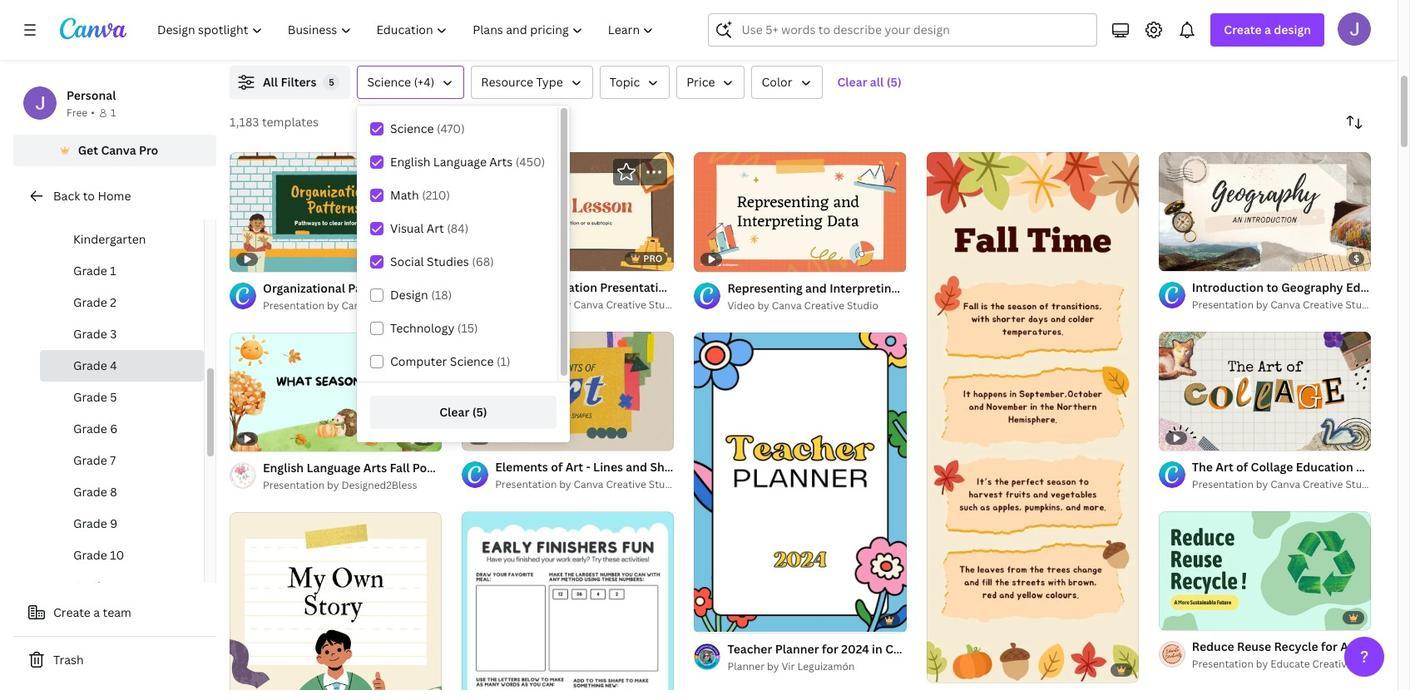 Task type: describe. For each thing, give the bounding box(es) containing it.
water
[[895, 12, 928, 27]]

get
[[78, 142, 98, 158]]

grade for grade 8
[[73, 484, 107, 500]]

1 of 14 link
[[462, 152, 674, 272]]

by inside the presentation by designed2bless link
[[327, 479, 339, 493]]

create for create a design
[[1225, 22, 1262, 37]]

transformation
[[1217, 12, 1304, 27]]

8
[[110, 484, 117, 500]]

1 of 9 link
[[1159, 152, 1372, 271]]

get canva pro button
[[13, 135, 216, 166]]

grade 1
[[73, 263, 116, 279]]

the
[[871, 12, 892, 27]]

lesson by canva creative studio link for introduction to waves
[[263, 29, 514, 46]]

history education presentation skeleton in a brown beige yellow friendly handdrawn style image
[[462, 152, 674, 271]]

resource type
[[481, 74, 563, 90]]

of for 9
[[1178, 251, 1187, 264]]

grade for grade 4
[[73, 358, 107, 374]]

1 of 9
[[1171, 251, 1195, 264]]

designed2bless
[[342, 479, 417, 493]]

computer science (1)
[[390, 354, 511, 370]]

all
[[870, 74, 884, 90]]

science (470)
[[390, 121, 465, 136]]

canva inside button
[[101, 142, 136, 158]]

electricity
[[656, 12, 715, 27]]

energy
[[1175, 12, 1214, 27]]

studio inside introduction to electricity lesson by canva creative studio
[[693, 30, 724, 44]]

energy transformation link
[[1175, 11, 1411, 29]]

pre-school
[[73, 200, 134, 216]]

presentation by designed2bless
[[263, 479, 417, 493]]

kindergarten link
[[40, 224, 204, 255]]

$
[[1354, 252, 1360, 265]]

1 vertical spatial planner
[[728, 660, 765, 674]]

1 vertical spatial (5)
[[472, 404, 487, 420]]

9 inside 1 of 9 link
[[1189, 251, 1195, 264]]

by inside video by canva creative studio link
[[758, 298, 770, 313]]

create for create a team
[[53, 605, 91, 621]]

5 inside grade 5 link
[[110, 389, 117, 405]]

studies
[[427, 254, 469, 270]]

(+4)
[[414, 74, 435, 90]]

grade 5 link
[[40, 382, 204, 414]]

of for 14
[[481, 252, 490, 265]]

•
[[91, 106, 95, 120]]

science for science (470)
[[390, 121, 434, 136]]

type
[[536, 74, 563, 90]]

grade 1 link
[[40, 255, 204, 287]]

design (18)
[[390, 287, 452, 303]]

(210)
[[422, 187, 450, 203]]

by inside 'teacher planner for 2024 in colorful pop retro flowers style planner by vir leguizamón'
[[767, 660, 779, 674]]

5 inside 5 filter options selected element
[[329, 76, 334, 88]]

blue elementary early finishers activity worksheet image
[[462, 512, 674, 691]]

clear (5)
[[440, 404, 487, 420]]

lesson for introduction to waves
[[263, 30, 297, 44]]

canva inside energy transformation lesson by canva creative studio
[[1226, 30, 1256, 44]]

1,183
[[230, 114, 259, 130]]

3
[[110, 326, 117, 342]]

a for design
[[1265, 22, 1272, 37]]

grade for grade 11
[[73, 579, 107, 595]]

back to home link
[[13, 180, 216, 213]]

studio inside the water cycle lesson by canva creative studio
[[997, 30, 1028, 44]]

canva inside introduction to electricity lesson by canva creative studio
[[618, 30, 647, 44]]

vir
[[782, 660, 795, 674]]

presentation by designed2bless link
[[263, 478, 442, 494]]

grade 10 link
[[40, 540, 204, 572]]

1 for 1 of 25
[[706, 613, 711, 625]]

grade 6
[[73, 421, 118, 437]]

design
[[1274, 22, 1312, 37]]

math
[[390, 187, 419, 203]]

creative inside the water cycle lesson by canva creative studio
[[954, 30, 994, 44]]

10 inside "link"
[[1189, 611, 1200, 624]]

style
[[1041, 641, 1070, 657]]

the water cycle lesson by canva creative studio
[[871, 12, 1028, 44]]

grade 9
[[73, 516, 118, 532]]

studio inside introduction to waves lesson by canva creative studio
[[389, 30, 420, 44]]

leguizamón
[[798, 660, 855, 674]]

(18)
[[431, 287, 452, 303]]

english language arts (450)
[[390, 154, 545, 170]]

elements of a story activity story book in cream green bright and colorful collage style image
[[230, 513, 442, 691]]

grade 11 link
[[40, 572, 204, 603]]

personal
[[67, 87, 116, 103]]

resource type button
[[471, 66, 593, 99]]

0 vertical spatial (5)
[[887, 74, 902, 90]]

grade 5
[[73, 389, 117, 405]]

home
[[98, 188, 131, 204]]

pro
[[644, 252, 663, 265]]

Sort by button
[[1338, 106, 1372, 139]]

clear (5) button
[[370, 396, 557, 429]]

arts
[[490, 154, 513, 170]]

social studies (68)
[[390, 254, 494, 270]]

price button
[[677, 66, 745, 99]]

grade 11
[[73, 579, 123, 595]]

grade 7 link
[[40, 445, 204, 477]]

1 inside grade 1 link
[[110, 263, 116, 279]]

templates
[[262, 114, 319, 130]]

math (210)
[[390, 187, 450, 203]]

(84)
[[447, 221, 469, 236]]

grade 9 link
[[40, 508, 204, 540]]

grade 3 link
[[40, 319, 204, 350]]

introduction to electricity link
[[567, 11, 818, 29]]

2024
[[842, 641, 870, 657]]

introduction for introduction to waves
[[263, 12, 335, 27]]

grade for grade 6
[[73, 421, 107, 437]]

pre-school link
[[40, 192, 204, 224]]

creatively
[[1313, 658, 1362, 672]]

introduction to geography education presentation in a brown and beige scrapbook style image
[[1159, 152, 1372, 271]]

colorful
[[886, 641, 932, 657]]

of for 10
[[1178, 611, 1187, 624]]

by inside introduction to electricity lesson by canva creative studio
[[603, 30, 615, 44]]

grade for grade 10
[[73, 548, 107, 563]]

studio inside video by canva creative studio link
[[847, 298, 879, 313]]

teacher planner for 2024 in colorful pop retro flowers style link
[[728, 640, 1070, 659]]

1 for 1 of 9
[[1171, 251, 1176, 264]]

(68)
[[472, 254, 494, 270]]

lesson inside energy transformation lesson by canva creative studio
[[1175, 30, 1209, 44]]

creative inside introduction to electricity lesson by canva creative studio
[[650, 30, 690, 44]]

a for team
[[93, 605, 100, 621]]

to for home
[[83, 188, 95, 204]]

energy transformation lesson by canva creative studio
[[1175, 12, 1332, 44]]

visual art (84)
[[390, 221, 469, 236]]

(15)
[[458, 320, 478, 336]]

1 for 1
[[111, 106, 116, 120]]

free •
[[67, 106, 95, 120]]

introduction for introduction to electricity
[[567, 12, 639, 27]]



Task type: vqa. For each thing, say whether or not it's contained in the screenshot.
bottommost a
yes



Task type: locate. For each thing, give the bounding box(es) containing it.
0 horizontal spatial create
[[53, 605, 91, 621]]

canva inside introduction to waves lesson by canva creative studio
[[314, 30, 343, 44]]

cycle
[[931, 12, 963, 27]]

6 grade from the top
[[73, 421, 107, 437]]

grade up grade 2
[[73, 263, 107, 279]]

grade 2
[[73, 295, 117, 310]]

1 of 10 link
[[1159, 512, 1372, 631]]

video by canva creative studio link
[[728, 298, 907, 314]]

art
[[427, 221, 444, 236]]

lesson inside the water cycle lesson by canva creative studio
[[871, 30, 905, 44]]

1 of 25 link
[[694, 333, 907, 633]]

1 vertical spatial 10
[[1189, 611, 1200, 624]]

7
[[110, 453, 116, 469]]

0 vertical spatial planner
[[775, 641, 819, 657]]

0 horizontal spatial (5)
[[472, 404, 487, 420]]

None search field
[[709, 13, 1098, 47]]

introduction up filters
[[263, 12, 335, 27]]

clear all (5) button
[[829, 66, 910, 99]]

grade down grade 4
[[73, 389, 107, 405]]

1 horizontal spatial 9
[[1189, 251, 1195, 264]]

fall time educational infographic in orange colors in a simple style image
[[927, 152, 1139, 683]]

grade left 6
[[73, 421, 107, 437]]

grade down 'grade 9'
[[73, 548, 107, 563]]

introduction to electricity lesson by canva creative studio
[[567, 12, 724, 44]]

design
[[390, 287, 428, 303]]

1 inside 1 of 9 link
[[1171, 251, 1176, 264]]

1 for 1 of 10
[[1171, 611, 1176, 624]]

lesson down the
[[871, 30, 905, 44]]

1 inside 1 of 25 link
[[706, 613, 711, 625]]

top level navigation element
[[146, 13, 669, 47]]

grade left 7
[[73, 453, 107, 469]]

all filters
[[263, 74, 317, 90]]

0 horizontal spatial a
[[93, 605, 100, 621]]

1 horizontal spatial create
[[1225, 22, 1262, 37]]

pop
[[935, 641, 957, 657]]

lesson inside introduction to waves lesson by canva creative studio
[[263, 30, 297, 44]]

5 down 4 at the bottom left of the page
[[110, 389, 117, 405]]

trash link
[[13, 644, 216, 677]]

creative inside energy transformation lesson by canva creative studio
[[1258, 30, 1298, 44]]

clear for clear (5)
[[440, 404, 470, 420]]

creative
[[346, 30, 386, 44], [650, 30, 690, 44], [954, 30, 994, 44], [1258, 30, 1298, 44], [606, 298, 647, 312], [1303, 298, 1344, 312], [374, 298, 414, 313], [804, 298, 845, 313], [606, 478, 647, 492], [1303, 478, 1344, 492]]

trash
[[53, 652, 84, 668]]

teacher planner for 2024 in colorful pop retro flowers style image
[[694, 333, 907, 633]]

0 horizontal spatial to
[[83, 188, 95, 204]]

2 introduction from the left
[[567, 12, 639, 27]]

3 lesson by canva creative studio link from the left
[[871, 29, 1122, 46]]

1 vertical spatial a
[[93, 605, 100, 621]]

9 grade from the top
[[73, 516, 107, 532]]

4
[[110, 358, 117, 374]]

0 vertical spatial science
[[367, 74, 411, 90]]

create inside button
[[53, 605, 91, 621]]

1 lesson from the left
[[263, 30, 297, 44]]

in
[[872, 641, 883, 657]]

school
[[97, 200, 134, 216]]

science for science (+4)
[[367, 74, 411, 90]]

science left (1)
[[450, 354, 494, 370]]

0 vertical spatial 9
[[1189, 251, 1195, 264]]

11
[[110, 579, 123, 595]]

grade inside 'link'
[[73, 453, 107, 469]]

a left design
[[1265, 22, 1272, 37]]

clear down computer science (1)
[[440, 404, 470, 420]]

for
[[822, 641, 839, 657]]

3 lesson from the left
[[871, 30, 905, 44]]

price
[[687, 74, 715, 90]]

introduction inside introduction to electricity lesson by canva creative studio
[[567, 12, 639, 27]]

grade for grade 5
[[73, 389, 107, 405]]

(1)
[[497, 354, 511, 370]]

1 of 14
[[474, 252, 503, 265]]

video by canva creative studio
[[728, 298, 879, 313]]

science (+4)
[[367, 74, 435, 90]]

1 for 1 of 14
[[474, 252, 479, 265]]

1,183 templates
[[230, 114, 319, 130]]

grade for grade 2
[[73, 295, 107, 310]]

grade 2 link
[[40, 287, 204, 319]]

lesson up topic 'button'
[[567, 30, 601, 44]]

lesson
[[263, 30, 297, 44], [567, 30, 601, 44], [871, 30, 905, 44], [1175, 30, 1209, 44]]

(470)
[[437, 121, 465, 136]]

to for waves
[[338, 12, 350, 27]]

science (+4) button
[[357, 66, 465, 99]]

to for electricity
[[642, 12, 654, 27]]

grade 7
[[73, 453, 116, 469]]

1 lesson by canva creative studio link from the left
[[263, 29, 514, 46]]

a
[[1265, 22, 1272, 37], [93, 605, 100, 621]]

lesson for the water cycle
[[871, 30, 905, 44]]

social
[[390, 254, 424, 270]]

1 vertical spatial clear
[[440, 404, 470, 420]]

grade
[[73, 263, 107, 279], [73, 295, 107, 310], [73, 326, 107, 342], [73, 358, 107, 374], [73, 389, 107, 405], [73, 421, 107, 437], [73, 453, 107, 469], [73, 484, 107, 500], [73, 516, 107, 532], [73, 548, 107, 563], [73, 579, 107, 595]]

video
[[728, 298, 755, 313]]

1 horizontal spatial 5
[[329, 76, 334, 88]]

grade 4
[[73, 358, 117, 374]]

clear for clear all (5)
[[838, 74, 868, 90]]

2 lesson from the left
[[567, 30, 601, 44]]

0 vertical spatial create
[[1225, 22, 1262, 37]]

lesson by canva creative studio link down "cycle"
[[871, 29, 1122, 46]]

0 vertical spatial a
[[1265, 22, 1272, 37]]

lesson up the all
[[263, 30, 297, 44]]

to left waves
[[338, 12, 350, 27]]

grade down grade 8
[[73, 516, 107, 532]]

planner up the vir on the bottom of page
[[775, 641, 819, 657]]

2
[[110, 295, 117, 310]]

create down 'energy transformation' image
[[1225, 22, 1262, 37]]

topic button
[[600, 66, 670, 99]]

1 vertical spatial 5
[[110, 389, 117, 405]]

6
[[110, 421, 118, 437]]

presentation by educate creatively link
[[1192, 657, 1372, 674]]

a inside dropdown button
[[1265, 22, 1272, 37]]

0 vertical spatial 10
[[110, 548, 124, 563]]

create inside dropdown button
[[1225, 22, 1262, 37]]

grade left the 2
[[73, 295, 107, 310]]

5
[[329, 76, 334, 88], [110, 389, 117, 405]]

reduce reuse recycle for a sustainable future education presentation in green blue illustrative style image
[[1159, 512, 1372, 631]]

pro
[[139, 142, 158, 158]]

a inside button
[[93, 605, 100, 621]]

lesson for introduction to electricity
[[567, 30, 601, 44]]

0 vertical spatial clear
[[838, 74, 868, 90]]

lesson by canva creative studio link for the water cycle
[[871, 29, 1122, 46]]

1 horizontal spatial a
[[1265, 22, 1272, 37]]

(5) right all
[[887, 74, 902, 90]]

lesson down the 'energy'
[[1175, 30, 1209, 44]]

grade 8 link
[[40, 477, 204, 508]]

4 grade from the top
[[73, 358, 107, 374]]

science up english
[[390, 121, 434, 136]]

5 grade from the top
[[73, 389, 107, 405]]

1 introduction from the left
[[263, 12, 335, 27]]

2 lesson by canva creative studio link from the left
[[567, 29, 818, 46]]

2 grade from the top
[[73, 295, 107, 310]]

1 horizontal spatial to
[[338, 12, 350, 27]]

1 horizontal spatial (5)
[[887, 74, 902, 90]]

introduction to waves lesson by canva creative studio
[[263, 12, 420, 44]]

science inside science (+4) button
[[367, 74, 411, 90]]

waves
[[352, 12, 389, 27]]

creative inside introduction to waves lesson by canva creative studio
[[346, 30, 386, 44]]

0 horizontal spatial introduction
[[263, 12, 335, 27]]

1 inside 1 of 10 "link"
[[1171, 611, 1176, 624]]

to left the electricity
[[642, 12, 654, 27]]

4 lesson by canva creative studio link from the left
[[1175, 29, 1411, 46]]

1 vertical spatial create
[[53, 605, 91, 621]]

to right back
[[83, 188, 95, 204]]

lesson by canva creative studio link down the electricity
[[567, 29, 818, 46]]

4 lesson from the left
[[1175, 30, 1209, 44]]

energy transformation image
[[1142, 0, 1411, 4]]

filters
[[281, 74, 317, 90]]

10 grade from the top
[[73, 548, 107, 563]]

0 vertical spatial 5
[[329, 76, 334, 88]]

language
[[433, 154, 487, 170]]

a left "team" at the bottom left
[[93, 605, 100, 621]]

8 grade from the top
[[73, 484, 107, 500]]

topic
[[610, 74, 640, 90]]

to inside introduction to waves lesson by canva creative studio
[[338, 12, 350, 27]]

lesson by canva creative studio link for introduction to electricity
[[567, 29, 818, 46]]

science left (+4)
[[367, 74, 411, 90]]

grade left 4 at the bottom left of the page
[[73, 358, 107, 374]]

1 of 25
[[706, 613, 735, 625]]

back
[[53, 188, 80, 204]]

grade 10
[[73, 548, 124, 563]]

the water cycle link
[[871, 11, 1122, 29]]

introduction inside introduction to waves lesson by canva creative studio
[[263, 12, 335, 27]]

presentation by educate creatively
[[1192, 658, 1362, 672]]

9 inside grade 9 link
[[110, 516, 118, 532]]

3 grade from the top
[[73, 326, 107, 342]]

0 horizontal spatial 5
[[110, 389, 117, 405]]

1 horizontal spatial clear
[[838, 74, 868, 90]]

1 of 10
[[1171, 611, 1200, 624]]

create a design
[[1225, 22, 1312, 37]]

5 filter options selected element
[[323, 74, 340, 91]]

(5) down computer science (1)
[[472, 404, 487, 420]]

0 horizontal spatial 9
[[110, 516, 118, 532]]

clear all (5)
[[838, 74, 902, 90]]

grade for grade 7
[[73, 453, 107, 469]]

0 horizontal spatial clear
[[440, 404, 470, 420]]

jacob simon image
[[1338, 12, 1372, 46]]

lesson by canva creative studio link for energy transformation
[[1175, 29, 1411, 46]]

1 horizontal spatial 10
[[1189, 611, 1200, 624]]

planner down teacher
[[728, 660, 765, 674]]

of for 25
[[713, 613, 722, 625]]

by inside presentation by educate creatively link
[[1257, 658, 1269, 672]]

pre-
[[73, 200, 97, 216]]

2 vertical spatial science
[[450, 354, 494, 370]]

studio inside energy transformation lesson by canva creative studio
[[1301, 30, 1332, 44]]

grade for grade 9
[[73, 516, 107, 532]]

2 horizontal spatial to
[[642, 12, 654, 27]]

lesson by canva creative studio link down waves
[[263, 29, 514, 46]]

1 grade from the top
[[73, 263, 107, 279]]

1 vertical spatial science
[[390, 121, 434, 136]]

create down grade 11
[[53, 605, 91, 621]]

by inside energy transformation lesson by canva creative studio
[[1211, 30, 1223, 44]]

flowers
[[994, 641, 1038, 657]]

lesson by canva creative studio link down transformation
[[1175, 29, 1411, 46]]

clear left all
[[838, 74, 868, 90]]

grade 8
[[73, 484, 117, 500]]

create a design button
[[1211, 13, 1325, 47]]

Search search field
[[742, 14, 1087, 46]]

by inside the water cycle lesson by canva creative studio
[[907, 30, 919, 44]]

introduction up topic at left top
[[567, 12, 639, 27]]

by inside introduction to waves lesson by canva creative studio
[[299, 30, 311, 44]]

educate
[[1271, 658, 1310, 672]]

grade left 3
[[73, 326, 107, 342]]

lesson inside introduction to electricity lesson by canva creative studio
[[567, 30, 601, 44]]

1 inside 1 of 14 "link"
[[474, 252, 479, 265]]

5 right filters
[[329, 76, 334, 88]]

1 horizontal spatial planner
[[775, 641, 819, 657]]

1 vertical spatial 9
[[110, 516, 118, 532]]

technology
[[390, 320, 455, 336]]

grade up create a team
[[73, 579, 107, 595]]

grade for grade 1
[[73, 263, 107, 279]]

to inside introduction to electricity lesson by canva creative studio
[[642, 12, 654, 27]]

grade for grade 3
[[73, 326, 107, 342]]

1 horizontal spatial introduction
[[567, 12, 639, 27]]

resource
[[481, 74, 534, 90]]

0 horizontal spatial 10
[[110, 548, 124, 563]]

technology (15)
[[390, 320, 478, 336]]

7 grade from the top
[[73, 453, 107, 469]]

0 horizontal spatial planner
[[728, 660, 765, 674]]

11 grade from the top
[[73, 579, 107, 595]]

computer
[[390, 354, 447, 370]]

canva inside the water cycle lesson by canva creative studio
[[922, 30, 952, 44]]

grade left the "8" in the bottom of the page
[[73, 484, 107, 500]]

back to home
[[53, 188, 131, 204]]

teacher
[[728, 641, 773, 657]]



